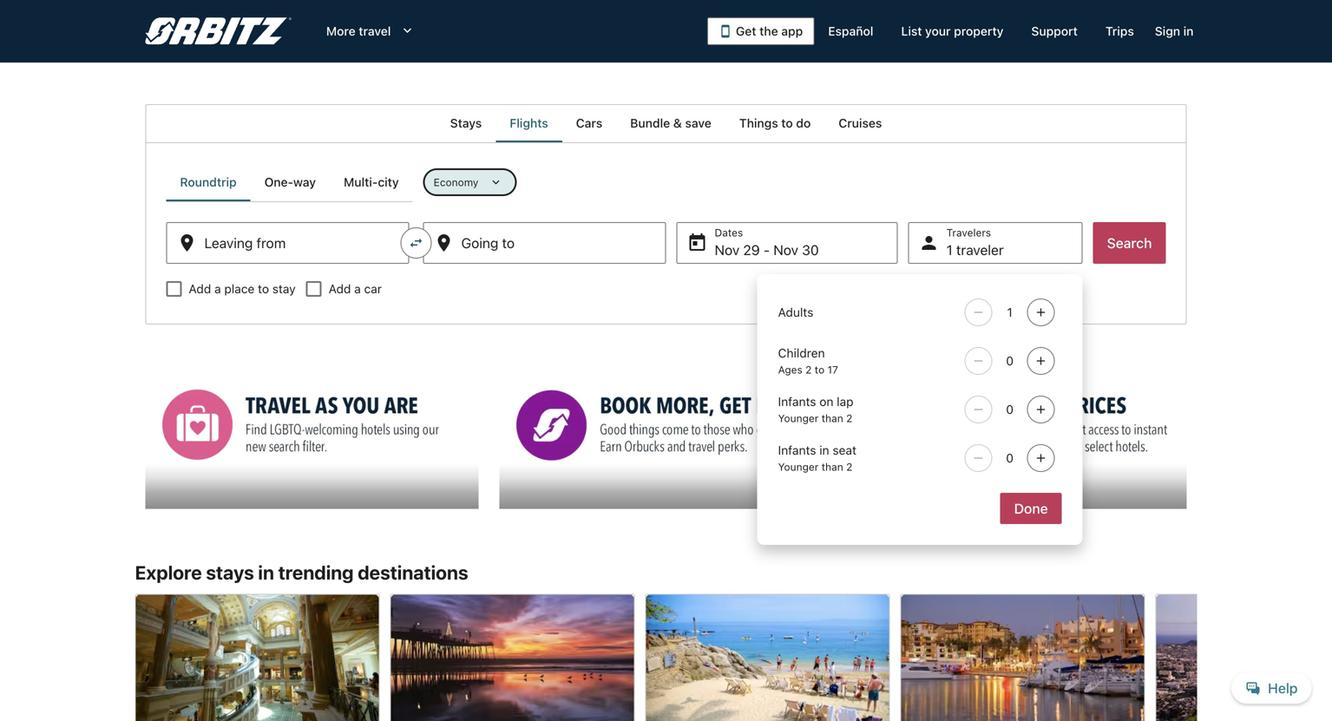 Task type: describe. For each thing, give the bounding box(es) containing it.
to inside 'tab list'
[[781, 116, 793, 130]]

explore
[[135, 561, 202, 584]]

cars link
[[562, 104, 616, 142]]

roundtrip link
[[166, 163, 251, 201]]

stays
[[206, 561, 254, 584]]

property
[[954, 24, 1004, 38]]

save
[[685, 116, 712, 130]]

traveler
[[956, 242, 1004, 258]]

list
[[901, 24, 922, 38]]

2 inside children ages 2 to 17
[[806, 364, 812, 376]]

on
[[820, 394, 834, 409]]

lap
[[837, 394, 854, 409]]

flights link
[[496, 104, 562, 142]]

puerto vallarta showing a beach, general coastal views and kayaking or canoeing image
[[645, 594, 890, 721]]

trending
[[278, 561, 354, 584]]

1 nov from the left
[[715, 242, 740, 258]]

done
[[1014, 500, 1048, 517]]

list your property link
[[887, 16, 1018, 47]]

sign in button
[[1148, 16, 1201, 47]]

a for place
[[214, 282, 221, 296]]

nov 29 - nov 30 button
[[677, 222, 898, 264]]

things
[[739, 116, 778, 130]]

things to do link
[[725, 104, 825, 142]]

30
[[802, 242, 819, 258]]

2 for in
[[846, 461, 853, 473]]

stays link
[[436, 104, 496, 142]]

explore stays in trending destinations
[[135, 561, 468, 584]]

adults
[[778, 305, 814, 319]]

one-way link
[[251, 163, 330, 201]]

sign
[[1155, 24, 1180, 38]]

bundle & save
[[630, 116, 712, 130]]

things to do
[[739, 116, 811, 130]]

stay
[[272, 282, 296, 296]]

economy button
[[423, 168, 517, 196]]

trips
[[1106, 24, 1134, 38]]

explore stays in trending destinations main content
[[0, 104, 1332, 721]]

1 traveler button
[[908, 222, 1083, 264]]

app
[[781, 24, 803, 38]]

multi-city
[[344, 175, 399, 189]]

in for sign
[[1184, 24, 1194, 38]]

way
[[293, 175, 316, 189]]

download the app button image
[[719, 24, 732, 38]]

get the app link
[[707, 17, 814, 45]]

cars
[[576, 116, 603, 130]]

economy
[[434, 176, 479, 188]]

2 nov from the left
[[774, 242, 799, 258]]

ages
[[778, 364, 803, 376]]

2 for on
[[846, 412, 853, 424]]

seat
[[833, 443, 857, 457]]

than for in
[[822, 461, 843, 473]]

español
[[828, 24, 874, 38]]

decrease the number of infants in seat image
[[968, 451, 989, 465]]

get the app
[[736, 24, 803, 38]]

cruises
[[839, 116, 882, 130]]

search button
[[1093, 222, 1166, 264]]

bundle
[[630, 116, 670, 130]]

than for on
[[822, 412, 843, 424]]

show next card image
[[1187, 681, 1208, 702]]

sign in
[[1155, 24, 1194, 38]]

marina cabo san lucas which includes a marina, a coastal town and night scenes image
[[900, 594, 1145, 721]]



Task type: vqa. For each thing, say whether or not it's contained in the screenshot.
bottommost TO
yes



Task type: locate. For each thing, give the bounding box(es) containing it.
younger
[[778, 412, 819, 424], [778, 461, 819, 473]]

children
[[778, 346, 825, 360]]

roundtrip
[[180, 175, 237, 189]]

2 a from the left
[[354, 282, 361, 296]]

bundle & save link
[[616, 104, 725, 142]]

a left car
[[354, 282, 361, 296]]

car
[[364, 282, 382, 296]]

17
[[828, 364, 838, 376]]

nov
[[715, 242, 740, 258], [774, 242, 799, 258]]

younger for infants on lap
[[778, 412, 819, 424]]

younger inside infants on lap younger than 2
[[778, 412, 819, 424]]

1 infants from the top
[[778, 394, 816, 409]]

29
[[743, 242, 760, 258]]

0 horizontal spatial in
[[258, 561, 274, 584]]

flights
[[510, 116, 548, 130]]

to inside children ages 2 to 17
[[815, 364, 825, 376]]

2
[[806, 364, 812, 376], [846, 412, 853, 424], [846, 461, 853, 473]]

0 horizontal spatial a
[[214, 282, 221, 296]]

2 down lap
[[846, 412, 853, 424]]

your
[[925, 24, 951, 38]]

&
[[673, 116, 682, 130]]

2 vertical spatial to
[[815, 364, 825, 376]]

to
[[781, 116, 793, 130], [258, 282, 269, 296], [815, 364, 825, 376]]

pismo beach featuring a sunset, views and tropical scenes image
[[390, 594, 635, 721]]

in inside infants in seat younger than 2
[[820, 443, 829, 457]]

0 vertical spatial tab list
[[145, 104, 1187, 142]]

2 than from the top
[[822, 461, 843, 473]]

add for add a place to stay
[[189, 282, 211, 296]]

than
[[822, 412, 843, 424], [822, 461, 843, 473]]

2 down children
[[806, 364, 812, 376]]

orbitz logo image
[[145, 17, 292, 45]]

a left the place
[[214, 282, 221, 296]]

2 down seat
[[846, 461, 853, 473]]

infants for infants on lap
[[778, 394, 816, 409]]

more travel
[[326, 24, 391, 38]]

infants left on
[[778, 394, 816, 409]]

0 vertical spatial to
[[781, 116, 793, 130]]

in right sign
[[1184, 24, 1194, 38]]

support
[[1032, 24, 1078, 38]]

infants down infants on lap younger than 2
[[778, 443, 816, 457]]

travel
[[359, 24, 391, 38]]

1 horizontal spatial nov
[[774, 242, 799, 258]]

add a place to stay
[[189, 282, 296, 296]]

2 younger from the top
[[778, 461, 819, 473]]

infants for infants in seat
[[778, 443, 816, 457]]

-
[[764, 242, 770, 258]]

multi-city link
[[330, 163, 413, 201]]

infants on lap younger than 2
[[778, 394, 854, 424]]

0 horizontal spatial add
[[189, 282, 211, 296]]

one-way
[[264, 175, 316, 189]]

increase the number of adults image
[[1031, 306, 1052, 319]]

1 horizontal spatial a
[[354, 282, 361, 296]]

destinations
[[358, 561, 468, 584]]

0 vertical spatial in
[[1184, 24, 1194, 38]]

1 horizontal spatial to
[[781, 116, 793, 130]]

younger inside infants in seat younger than 2
[[778, 461, 819, 473]]

add
[[189, 282, 211, 296], [329, 282, 351, 296]]

tab list containing roundtrip
[[166, 163, 413, 201]]

younger for infants in seat
[[778, 461, 819, 473]]

city
[[378, 175, 399, 189]]

in left seat
[[820, 443, 829, 457]]

1 horizontal spatial in
[[820, 443, 829, 457]]

increase the number of children image
[[1031, 354, 1052, 368]]

get
[[736, 24, 756, 38]]

in inside dropdown button
[[1184, 24, 1194, 38]]

1 vertical spatial infants
[[778, 443, 816, 457]]

a
[[214, 282, 221, 296], [354, 282, 361, 296]]

decrease the number of infants on lap image
[[968, 403, 989, 417]]

0 vertical spatial 2
[[806, 364, 812, 376]]

0 horizontal spatial to
[[258, 282, 269, 296]]

tab list containing stays
[[145, 104, 1187, 142]]

younger down infants on lap younger than 2
[[778, 461, 819, 473]]

do
[[796, 116, 811, 130]]

español button
[[814, 16, 887, 47]]

one-
[[264, 175, 293, 189]]

younger up infants in seat younger than 2
[[778, 412, 819, 424]]

more travel button
[[312, 16, 429, 47]]

1 vertical spatial 2
[[846, 412, 853, 424]]

to left 17
[[815, 364, 825, 376]]

2 vertical spatial 2
[[846, 461, 853, 473]]

than down on
[[822, 412, 843, 424]]

search
[[1107, 235, 1152, 251]]

children ages 2 to 17
[[778, 346, 838, 376]]

nov 29 - nov 30
[[715, 242, 819, 258]]

1 vertical spatial in
[[820, 443, 829, 457]]

1 vertical spatial to
[[258, 282, 269, 296]]

nov right -
[[774, 242, 799, 258]]

list your property
[[901, 24, 1004, 38]]

1 vertical spatial than
[[822, 461, 843, 473]]

2 inside infants in seat younger than 2
[[846, 461, 853, 473]]

more
[[326, 24, 356, 38]]

2 inside infants on lap younger than 2
[[846, 412, 853, 424]]

2 infants from the top
[[778, 443, 816, 457]]

done button
[[1000, 493, 1062, 524]]

to left the do
[[781, 116, 793, 130]]

to for add a place to stay
[[258, 282, 269, 296]]

stays
[[450, 116, 482, 130]]

nov left the 29 on the right top
[[715, 242, 740, 258]]

2 vertical spatial in
[[258, 561, 274, 584]]

in
[[1184, 24, 1194, 38], [820, 443, 829, 457], [258, 561, 274, 584]]

support link
[[1018, 16, 1092, 47]]

0 vertical spatial infants
[[778, 394, 816, 409]]

to left stay
[[258, 282, 269, 296]]

0 horizontal spatial nov
[[715, 242, 740, 258]]

the
[[760, 24, 778, 38]]

1 than from the top
[[822, 412, 843, 424]]

trips link
[[1092, 16, 1148, 47]]

1 younger from the top
[[778, 412, 819, 424]]

decrease the number of adults image
[[968, 306, 989, 319]]

cruises link
[[825, 104, 896, 142]]

infants
[[778, 394, 816, 409], [778, 443, 816, 457]]

add for add a car
[[329, 282, 351, 296]]

2 horizontal spatial to
[[815, 364, 825, 376]]

than down seat
[[822, 461, 843, 473]]

add left car
[[329, 282, 351, 296]]

1 add from the left
[[189, 282, 211, 296]]

increase the number of infants on lap image
[[1031, 403, 1052, 417]]

add left the place
[[189, 282, 211, 296]]

1 traveler
[[947, 242, 1004, 258]]

las vegas featuring interior views image
[[135, 594, 380, 721]]

0 vertical spatial than
[[822, 412, 843, 424]]

1 vertical spatial younger
[[778, 461, 819, 473]]

place
[[224, 282, 255, 296]]

1
[[947, 242, 953, 258]]

multi-
[[344, 175, 378, 189]]

than inside infants on lap younger than 2
[[822, 412, 843, 424]]

add a car
[[329, 282, 382, 296]]

infants inside infants in seat younger than 2
[[778, 443, 816, 457]]

2 add from the left
[[329, 282, 351, 296]]

to for children ages 2 to 17
[[815, 364, 825, 376]]

infants inside infants on lap younger than 2
[[778, 394, 816, 409]]

in right stays
[[258, 561, 274, 584]]

show previous card image
[[125, 681, 145, 702]]

than inside infants in seat younger than 2
[[822, 461, 843, 473]]

tab list
[[145, 104, 1187, 142], [166, 163, 413, 201]]

a for car
[[354, 282, 361, 296]]

1 vertical spatial tab list
[[166, 163, 413, 201]]

increase the number of infants in seat image
[[1031, 451, 1052, 465]]

in for infants
[[820, 443, 829, 457]]

1 a from the left
[[214, 282, 221, 296]]

swap origin and destination values image
[[408, 235, 424, 251]]

decrease the number of children image
[[968, 354, 989, 368]]

infants in seat younger than 2
[[778, 443, 857, 473]]

2 horizontal spatial in
[[1184, 24, 1194, 38]]

0 vertical spatial younger
[[778, 412, 819, 424]]

1 horizontal spatial add
[[329, 282, 351, 296]]



